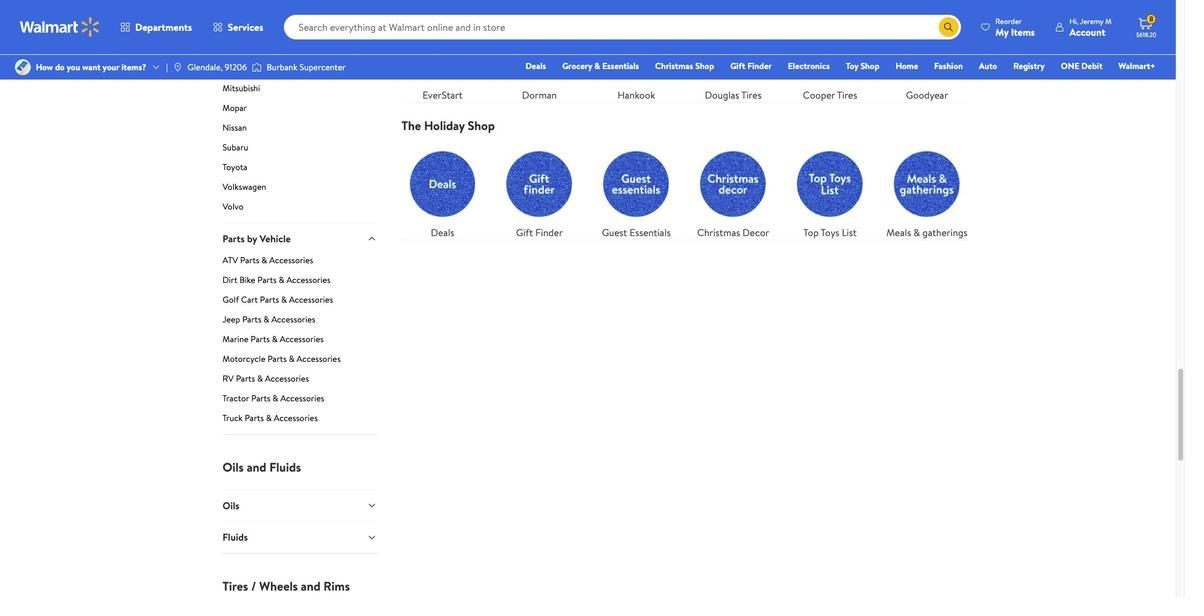 Task type: vqa. For each thing, say whether or not it's contained in the screenshot.
'oils' inside the UTV / ATV Oils & Fluids link
no



Task type: describe. For each thing, give the bounding box(es) containing it.
accessories for tractor parts & accessories
[[280, 393, 324, 405]]

reorder my items
[[996, 16, 1035, 39]]

& down dirt bike parts & accessories
[[281, 294, 287, 306]]

8 $618.20
[[1136, 14, 1157, 39]]

reorder
[[996, 16, 1022, 26]]

hankook link
[[595, 6, 677, 103]]

& up truck parts & accessories
[[273, 393, 278, 405]]

benz
[[262, 62, 281, 74]]

mitsubishi
[[223, 82, 260, 94]]

hi, jeremy m account
[[1070, 16, 1112, 39]]

list containing everstart
[[394, 0, 976, 103]]

1 vertical spatial and
[[301, 578, 321, 595]]

walmart+
[[1119, 60, 1156, 72]]

one debit
[[1061, 60, 1103, 72]]

walmart+ link
[[1113, 59, 1161, 73]]

atv parts & accessories
[[223, 254, 313, 267]]

8
[[1149, 14, 1154, 24]]

do
[[55, 61, 65, 73]]

electronics link
[[782, 59, 835, 73]]

accessories down dirt bike parts & accessories link
[[289, 294, 333, 306]]

parts for truck
[[245, 412, 264, 425]]

cooper
[[803, 89, 835, 102]]

shop for christmas shop
[[695, 60, 714, 72]]

deals link for 'grocery & essentials' link
[[520, 59, 552, 73]]

& right the grocery
[[594, 60, 600, 72]]

parts for jeep
[[242, 314, 261, 326]]

tractor parts & accessories link
[[223, 393, 377, 410]]

oils for oils and fluids
[[223, 459, 244, 476]]

accessories for motorcycle parts & accessories
[[297, 353, 341, 365]]

parts by vehicle button
[[223, 223, 377, 254]]

everstart link
[[402, 6, 484, 103]]

your
[[103, 61, 119, 73]]

 image for burbank supercenter
[[252, 61, 262, 73]]

& up 'marine parts & accessories'
[[264, 314, 269, 326]]

christmas decor link
[[692, 143, 774, 240]]

subaru
[[223, 141, 248, 154]]

& up tractor parts & accessories
[[257, 373, 263, 385]]

Search search field
[[284, 15, 961, 40]]

meals
[[887, 226, 911, 240]]

tires / wheels and rims
[[223, 578, 350, 595]]

parts for motorcycle
[[268, 353, 287, 365]]

subaru link
[[223, 141, 377, 158]]

land rover
[[223, 23, 264, 35]]

0 vertical spatial gift finder link
[[725, 59, 777, 73]]

1 horizontal spatial fluids
[[269, 459, 301, 476]]

toy shop link
[[840, 59, 885, 73]]

christmas decor
[[697, 226, 769, 240]]

parts by vehicle
[[223, 232, 291, 245]]

debit
[[1082, 60, 1103, 72]]

0 vertical spatial gift
[[730, 60, 745, 72]]

mazda link
[[223, 42, 377, 60]]

wheels
[[259, 578, 298, 595]]

items
[[1011, 25, 1035, 39]]

list containing deals
[[394, 134, 976, 240]]

truck parts & accessories link
[[223, 412, 377, 435]]

one debit link
[[1055, 59, 1108, 73]]

motorcycle parts & accessories
[[223, 353, 341, 365]]

nissan
[[223, 121, 247, 134]]

christmas for christmas decor
[[697, 226, 740, 240]]

truck
[[223, 412, 243, 425]]

christmas shop
[[655, 60, 714, 72]]

top toys list link
[[789, 143, 871, 240]]

& inside list
[[914, 226, 920, 240]]

douglas tires
[[705, 89, 762, 102]]

douglas
[[705, 89, 739, 102]]

vehicle
[[260, 232, 291, 245]]

gift inside list
[[516, 226, 533, 240]]

/
[[251, 578, 256, 595]]

golf cart parts & accessories link
[[223, 294, 377, 311]]

& inside "link"
[[272, 333, 278, 346]]

electronics
[[788, 60, 830, 72]]

bike
[[240, 274, 255, 286]]

dorman link
[[498, 6, 581, 103]]

& down tractor parts & accessories
[[266, 412, 272, 425]]

glendale,
[[188, 61, 223, 73]]

toy
[[846, 60, 858, 72]]

search icon image
[[944, 22, 954, 32]]

jeep parts & accessories
[[223, 314, 315, 326]]

glendale, 91206
[[188, 61, 247, 73]]

mazda
[[223, 42, 246, 55]]

gift finder inside list
[[516, 226, 563, 240]]

accessories for truck parts & accessories
[[274, 412, 318, 425]]

hi,
[[1070, 16, 1079, 26]]

0 vertical spatial gift finder
[[730, 60, 772, 72]]

departments button
[[110, 12, 203, 42]]

christmas for christmas shop
[[655, 60, 693, 72]]

christmas shop link
[[650, 59, 720, 73]]

volkswagen
[[223, 181, 266, 193]]

marine parts & accessories
[[223, 333, 324, 346]]

golf
[[223, 294, 239, 306]]

meals & gatherings
[[887, 226, 968, 240]]

one
[[1061, 60, 1079, 72]]

guest essentials link
[[595, 143, 677, 240]]

top toys list
[[804, 226, 857, 240]]

burbank
[[267, 61, 297, 73]]

parts for rv
[[236, 373, 255, 385]]

grocery & essentials link
[[557, 59, 645, 73]]

cooper tires
[[803, 89, 857, 102]]

parts inside dropdown button
[[223, 232, 245, 245]]

you
[[67, 61, 80, 73]]

accessories for marine parts & accessories
[[280, 333, 324, 346]]

want
[[82, 61, 101, 73]]

toyota
[[223, 161, 247, 173]]

land
[[223, 23, 240, 35]]

how
[[36, 61, 53, 73]]

motorcycle
[[223, 353, 265, 365]]

registry link
[[1008, 59, 1050, 73]]

accessories for jeep parts & accessories
[[271, 314, 315, 326]]

parts right bike
[[257, 274, 277, 286]]

& up golf cart parts & accessories
[[279, 274, 284, 286]]

finder inside list
[[535, 226, 563, 240]]

supercenter
[[300, 61, 346, 73]]



Task type: locate. For each thing, give the bounding box(es) containing it.
0 vertical spatial essentials
[[602, 60, 639, 72]]

cooper tires link
[[789, 6, 871, 103]]

mopar
[[223, 102, 247, 114]]

1 vertical spatial fluids
[[223, 531, 248, 545]]

truck parts & accessories
[[223, 412, 318, 425]]

grocery & essentials
[[562, 60, 639, 72]]

registry
[[1013, 60, 1045, 72]]

guest essentials
[[602, 226, 671, 240]]

0 vertical spatial list
[[394, 0, 976, 103]]

holiday
[[424, 118, 465, 134]]

 image
[[173, 62, 183, 72]]

0 vertical spatial christmas
[[655, 60, 693, 72]]

goodyear link
[[886, 6, 968, 103]]

parts right truck
[[245, 412, 264, 425]]

oils
[[223, 459, 244, 476], [223, 499, 239, 513]]

dirt
[[223, 274, 237, 286]]

jeep
[[223, 314, 240, 326]]

accessories down tractor parts & accessories link
[[274, 412, 318, 425]]

shop inside christmas shop link
[[695, 60, 714, 72]]

parts for atv
[[240, 254, 259, 267]]

1 vertical spatial finder
[[535, 226, 563, 240]]

fluids
[[269, 459, 301, 476], [223, 531, 248, 545]]

parts for marine
[[251, 333, 270, 346]]

auto link
[[973, 59, 1003, 73]]

oils down truck
[[223, 459, 244, 476]]

parts down 'marine parts & accessories'
[[268, 353, 287, 365]]

toys
[[821, 226, 840, 240]]

accessories down golf cart parts & accessories link
[[271, 314, 315, 326]]

departments
[[135, 20, 192, 34]]

|
[[166, 61, 168, 73]]

accessories down jeep parts & accessories link at left bottom
[[280, 333, 324, 346]]

shop up douglas
[[695, 60, 714, 72]]

 image
[[15, 59, 31, 75], [252, 61, 262, 73]]

shop right holiday
[[468, 118, 495, 134]]

1 horizontal spatial gift
[[730, 60, 745, 72]]

tractor
[[223, 393, 249, 405]]

deals link
[[520, 59, 552, 73], [402, 143, 484, 240]]

0 horizontal spatial finder
[[535, 226, 563, 240]]

accessories down the motorcycle parts & accessories
[[265, 373, 309, 385]]

fashion
[[934, 60, 963, 72]]

tires for douglas tires
[[741, 89, 762, 102]]

0 horizontal spatial shop
[[468, 118, 495, 134]]

0 horizontal spatial gift
[[516, 226, 533, 240]]

gift finder link
[[725, 59, 777, 73], [498, 143, 581, 240]]

atv
[[223, 254, 238, 267]]

0 horizontal spatial fluids
[[223, 531, 248, 545]]

shop inside toy shop link
[[861, 60, 880, 72]]

1 horizontal spatial gift finder link
[[725, 59, 777, 73]]

 image left how at the top left of page
[[15, 59, 31, 75]]

Walmart Site-Wide search field
[[284, 15, 961, 40]]

parts up jeep parts & accessories
[[260, 294, 279, 306]]

2 oils from the top
[[223, 499, 239, 513]]

christmas left decor
[[697, 226, 740, 240]]

rv parts & accessories
[[223, 373, 309, 385]]

1 vertical spatial christmas
[[697, 226, 740, 240]]

91206
[[225, 61, 247, 73]]

0 horizontal spatial  image
[[15, 59, 31, 75]]

0 vertical spatial fluids
[[269, 459, 301, 476]]

accessories down atv parts & accessories link
[[287, 274, 331, 286]]

everstart
[[422, 89, 463, 102]]

1 horizontal spatial shop
[[695, 60, 714, 72]]

shop right toy
[[861, 60, 880, 72]]

parts left by
[[223, 232, 245, 245]]

tires right douglas
[[741, 89, 762, 102]]

accessories for atv parts & accessories
[[269, 254, 313, 267]]

1 vertical spatial deals link
[[402, 143, 484, 240]]

shop for toy shop
[[861, 60, 880, 72]]

christmas up hankook
[[655, 60, 693, 72]]

deals link for leftmost "gift finder" link
[[402, 143, 484, 240]]

parts down rv parts & accessories
[[251, 393, 270, 405]]

0 horizontal spatial deals link
[[402, 143, 484, 240]]

motorcycle parts & accessories link
[[223, 353, 377, 370]]

parts for tractor
[[251, 393, 270, 405]]

volkswagen link
[[223, 181, 377, 198]]

1 horizontal spatial christmas
[[697, 226, 740, 240]]

0 horizontal spatial and
[[247, 459, 266, 476]]

dirt bike parts & accessories link
[[223, 274, 377, 291]]

1 vertical spatial gift finder
[[516, 226, 563, 240]]

1 horizontal spatial deals link
[[520, 59, 552, 73]]

how do you want your items?
[[36, 61, 146, 73]]

fluids inside dropdown button
[[223, 531, 248, 545]]

0 horizontal spatial christmas
[[655, 60, 693, 72]]

rv
[[223, 373, 234, 385]]

fluids button
[[223, 522, 377, 554]]

home
[[896, 60, 918, 72]]

& down parts by vehicle
[[261, 254, 267, 267]]

gift
[[730, 60, 745, 72], [516, 226, 533, 240]]

shop
[[695, 60, 714, 72], [861, 60, 880, 72], [468, 118, 495, 134]]

rv parts & accessories link
[[223, 373, 377, 390]]

1 horizontal spatial and
[[301, 578, 321, 595]]

oils button
[[223, 490, 377, 522]]

parts right 'rv' at the left bottom of the page
[[236, 373, 255, 385]]

accessories down rv parts & accessories link
[[280, 393, 324, 405]]

0 vertical spatial deals
[[526, 60, 546, 72]]

 image left benz
[[252, 61, 262, 73]]

parts down jeep parts & accessories
[[251, 333, 270, 346]]

account
[[1070, 25, 1106, 39]]

$618.20
[[1136, 30, 1157, 39]]

services button
[[203, 12, 274, 42]]

essentials up hankook
[[602, 60, 639, 72]]

essentials
[[602, 60, 639, 72], [630, 226, 671, 240]]

1 horizontal spatial deals
[[526, 60, 546, 72]]

golf cart parts & accessories
[[223, 294, 333, 306]]

marine parts & accessories link
[[223, 333, 377, 351]]

0 horizontal spatial gift finder link
[[498, 143, 581, 240]]

parts down cart
[[242, 314, 261, 326]]

1 vertical spatial oils
[[223, 499, 239, 513]]

0 vertical spatial deals link
[[520, 59, 552, 73]]

deals
[[526, 60, 546, 72], [431, 226, 454, 240]]

0 vertical spatial and
[[247, 459, 266, 476]]

1 vertical spatial essentials
[[630, 226, 671, 240]]

mopar link
[[223, 102, 377, 119]]

tires right cooper
[[837, 89, 857, 102]]

christmas inside christmas shop link
[[655, 60, 693, 72]]

by
[[247, 232, 257, 245]]

1 vertical spatial list
[[394, 134, 976, 240]]

oils down 'oils and fluids'
[[223, 499, 239, 513]]

meals & gatherings link
[[886, 143, 968, 240]]

jeremy
[[1080, 16, 1104, 26]]

2 horizontal spatial shop
[[861, 60, 880, 72]]

oils for oils
[[223, 499, 239, 513]]

deals inside list
[[431, 226, 454, 240]]

0 vertical spatial oils
[[223, 459, 244, 476]]

0 horizontal spatial gift finder
[[516, 226, 563, 240]]

nissan link
[[223, 121, 377, 139]]

tires
[[741, 89, 762, 102], [837, 89, 857, 102], [223, 578, 248, 595]]

& down marine parts & accessories "link" on the bottom of the page
[[289, 353, 295, 365]]

mercedes-
[[223, 62, 262, 74]]

accessories inside "link"
[[280, 333, 324, 346]]

rover
[[242, 23, 264, 35]]

the
[[402, 118, 421, 134]]

toyota link
[[223, 161, 377, 178]]

0 vertical spatial finder
[[748, 60, 772, 72]]

1 horizontal spatial gift finder
[[730, 60, 772, 72]]

2 horizontal spatial tires
[[837, 89, 857, 102]]

parts right atv
[[240, 254, 259, 267]]

& right meals
[[914, 226, 920, 240]]

1 horizontal spatial tires
[[741, 89, 762, 102]]

fashion link
[[929, 59, 969, 73]]

tires left /
[[223, 578, 248, 595]]

parts inside "link"
[[251, 333, 270, 346]]

0 horizontal spatial deals
[[431, 226, 454, 240]]

marine
[[223, 333, 249, 346]]

essentials right 'guest'
[[630, 226, 671, 240]]

and
[[247, 459, 266, 476], [301, 578, 321, 595]]

accessories
[[269, 254, 313, 267], [287, 274, 331, 286], [289, 294, 333, 306], [271, 314, 315, 326], [280, 333, 324, 346], [297, 353, 341, 365], [265, 373, 309, 385], [280, 393, 324, 405], [274, 412, 318, 425]]

cart
[[241, 294, 258, 306]]

walmart image
[[20, 17, 100, 37]]

rims
[[324, 578, 350, 595]]

tires for cooper tires
[[837, 89, 857, 102]]

accessories for rv parts & accessories
[[265, 373, 309, 385]]

essentials inside list
[[630, 226, 671, 240]]

& down jeep parts & accessories
[[272, 333, 278, 346]]

accessories down marine parts & accessories "link" on the bottom of the page
[[297, 353, 341, 365]]

1 oils from the top
[[223, 459, 244, 476]]

and down truck parts & accessories
[[247, 459, 266, 476]]

1 vertical spatial gift finder link
[[498, 143, 581, 240]]

list
[[394, 0, 976, 103], [394, 134, 976, 240]]

volvo link
[[223, 200, 377, 223]]

and left rims
[[301, 578, 321, 595]]

1 vertical spatial deals
[[431, 226, 454, 240]]

0 horizontal spatial tires
[[223, 578, 248, 595]]

atv parts & accessories link
[[223, 254, 377, 272]]

 image for how do you want your items?
[[15, 59, 31, 75]]

accessories up dirt bike parts & accessories link
[[269, 254, 313, 267]]

christmas inside christmas decor link
[[697, 226, 740, 240]]

1 list from the top
[[394, 0, 976, 103]]

burbank supercenter
[[267, 61, 346, 73]]

1 horizontal spatial  image
[[252, 61, 262, 73]]

2 list from the top
[[394, 134, 976, 240]]

oils inside dropdown button
[[223, 499, 239, 513]]

goodyear
[[906, 89, 948, 102]]

items?
[[121, 61, 146, 73]]

1 horizontal spatial finder
[[748, 60, 772, 72]]

1 vertical spatial gift
[[516, 226, 533, 240]]

list
[[842, 226, 857, 240]]

gift finder
[[730, 60, 772, 72], [516, 226, 563, 240]]



